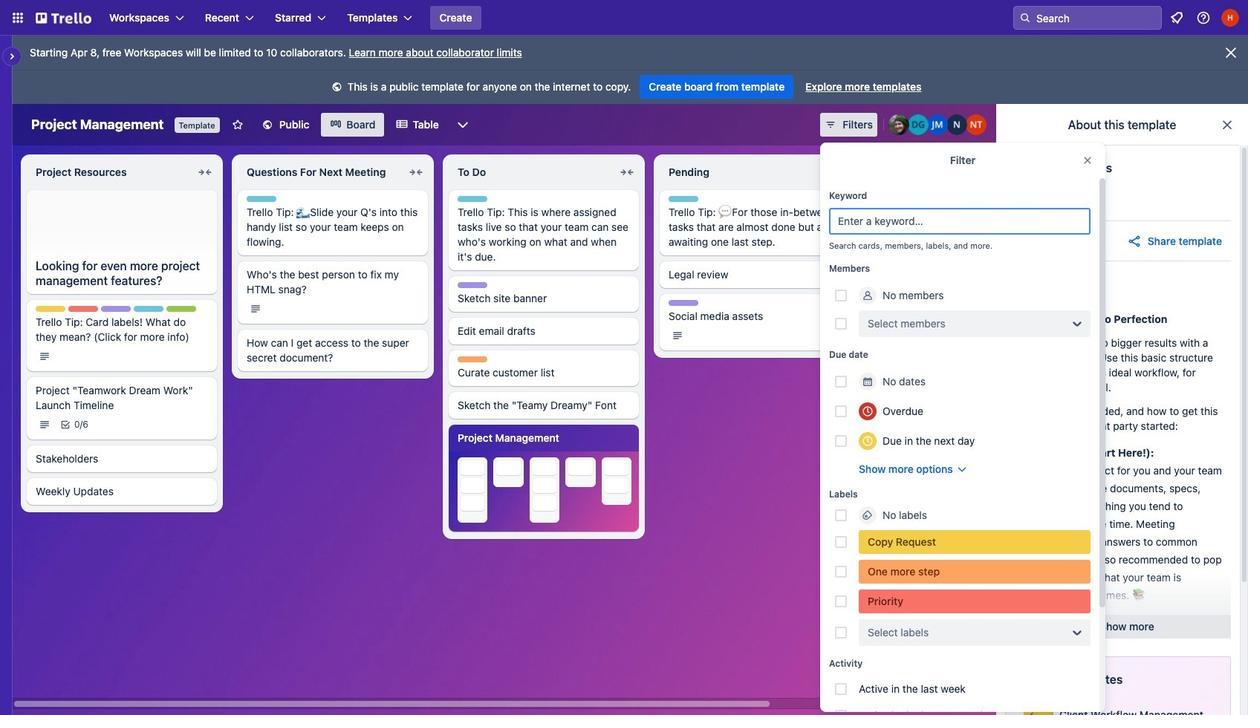 Task type: describe. For each thing, give the bounding box(es) containing it.
devan goldstein (devangoldstein2) image
[[908, 114, 929, 135]]

nic (nicoletollefson1) image
[[947, 114, 968, 135]]

2 collapse list image from the left
[[407, 164, 425, 181]]

0 horizontal spatial color: yellow, title: "copy request" element
[[36, 306, 65, 312]]

caity (caity) image
[[889, 114, 910, 135]]

3 collapse list image from the left
[[619, 164, 636, 181]]

Enter a keyword… text field
[[830, 208, 1091, 235]]

1 vertical spatial color: orange, title: "one more step" element
[[880, 404, 910, 410]]

jordan mirchev (jordan_mirchev) image
[[928, 114, 949, 135]]

1 vertical spatial color: yellow, title: "copy request" element
[[859, 531, 1091, 555]]

2 vertical spatial color: orange, title: "one more step" element
[[859, 561, 1091, 584]]

0 notifications image
[[1169, 9, 1186, 27]]

nicole tang (nicoletang31) image
[[966, 114, 987, 135]]

2 horizontal spatial color: purple, title: "design team" element
[[669, 300, 699, 306]]

0 horizontal spatial color: purple, title: "design team" element
[[101, 306, 131, 312]]

howard (howard38800628) image
[[1222, 9, 1240, 27]]

0 vertical spatial color: orange, title: "one more step" element
[[458, 357, 488, 363]]

search image
[[1020, 12, 1032, 24]]



Task type: locate. For each thing, give the bounding box(es) containing it.
back to home image
[[36, 6, 91, 30]]

star or unstar board image
[[232, 119, 244, 131]]

Search field
[[1032, 7, 1162, 28]]

color: red, title: "priority" element
[[68, 306, 98, 312], [859, 590, 1091, 614]]

color: yellow, title: "copy request" element
[[36, 306, 65, 312], [859, 531, 1091, 555]]

primary element
[[0, 0, 1249, 36]]

0 vertical spatial color: yellow, title: "copy request" element
[[36, 306, 65, 312]]

1 horizontal spatial color: red, title: "priority" element
[[859, 590, 1091, 614]]

sm image
[[330, 80, 345, 95]]

open information menu image
[[1197, 10, 1212, 25]]

0 horizontal spatial collapse list image
[[196, 164, 214, 181]]

None text field
[[27, 161, 193, 184], [238, 161, 404, 184], [449, 161, 616, 184], [660, 161, 827, 184], [27, 161, 193, 184], [238, 161, 404, 184], [449, 161, 616, 184], [660, 161, 827, 184]]

close popover image
[[1082, 155, 1094, 167]]

customize views image
[[456, 117, 471, 132]]

Board name text field
[[24, 113, 171, 137]]

color: orange, title: "one more step" element
[[458, 357, 488, 363], [880, 404, 910, 410], [859, 561, 1091, 584]]

1 horizontal spatial color: purple, title: "design team" element
[[458, 282, 488, 288]]

0 horizontal spatial color: red, title: "priority" element
[[68, 306, 98, 312]]

0 vertical spatial color: red, title: "priority" element
[[68, 306, 98, 312]]

1 horizontal spatial color: yellow, title: "copy request" element
[[859, 531, 1091, 555]]

2 horizontal spatial collapse list image
[[619, 164, 636, 181]]

color: sky, title: "trello tip" element
[[247, 196, 277, 202], [458, 196, 488, 202], [669, 196, 699, 202], [134, 306, 164, 312], [880, 312, 910, 318]]

1 vertical spatial color: red, title: "priority" element
[[859, 590, 1091, 614]]

color: purple, title: "design team" element
[[458, 282, 488, 288], [669, 300, 699, 306], [101, 306, 131, 312]]

color: lime, title: "halp" element
[[167, 306, 196, 312]]

1 collapse list image from the left
[[196, 164, 214, 181]]

1 horizontal spatial collapse list image
[[407, 164, 425, 181]]

collapse list image
[[196, 164, 214, 181], [407, 164, 425, 181], [619, 164, 636, 181]]



Task type: vqa. For each thing, say whether or not it's contained in the screenshot.
the right Noah Lott (noahlott1) image
no



